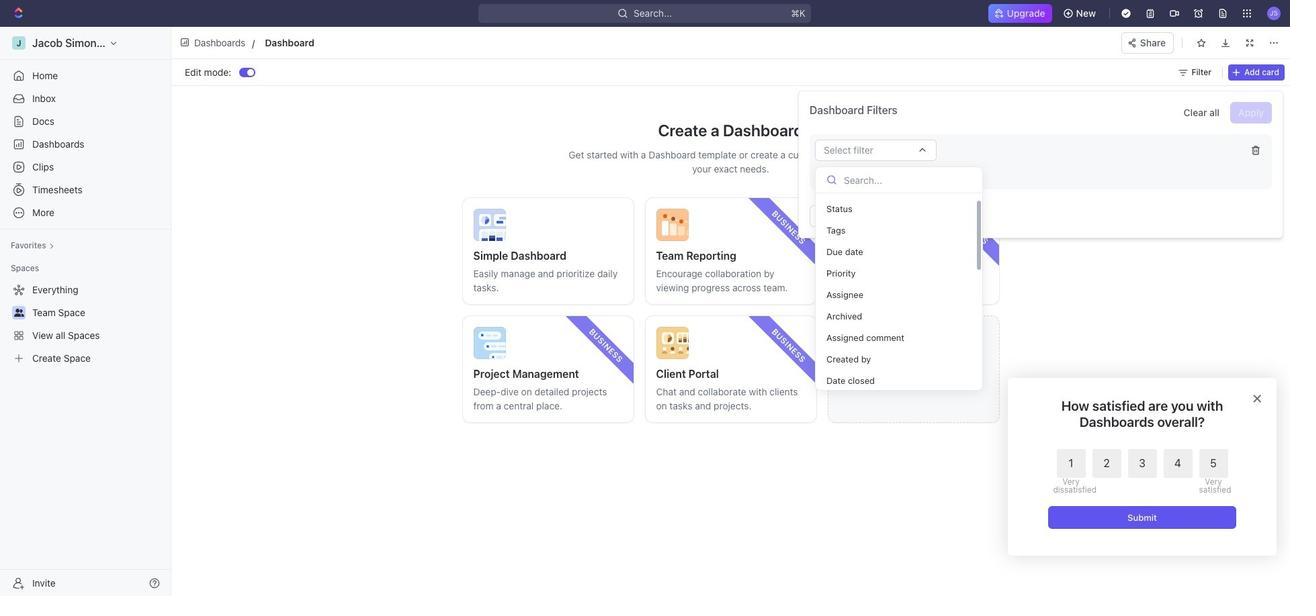 Task type: describe. For each thing, give the bounding box(es) containing it.
time tracking image
[[839, 209, 872, 241]]

client portal image
[[656, 327, 689, 360]]

team reporting image
[[656, 209, 689, 241]]

Search... text field
[[844, 170, 977, 190]]

tree inside sidebar navigation
[[5, 280, 165, 370]]

simple dashboard image
[[474, 209, 506, 241]]



Task type: locate. For each thing, give the bounding box(es) containing it.
sidebar navigation
[[0, 27, 171, 597]]

navigation
[[1008, 378, 1277, 557]]

tree
[[5, 280, 165, 370]]

option group
[[1054, 450, 1228, 495]]

project management image
[[474, 327, 506, 360]]

None text field
[[265, 34, 639, 51]]



Task type: vqa. For each thing, say whether or not it's contained in the screenshot.
SIMPLE DASHBOARD icon
yes



